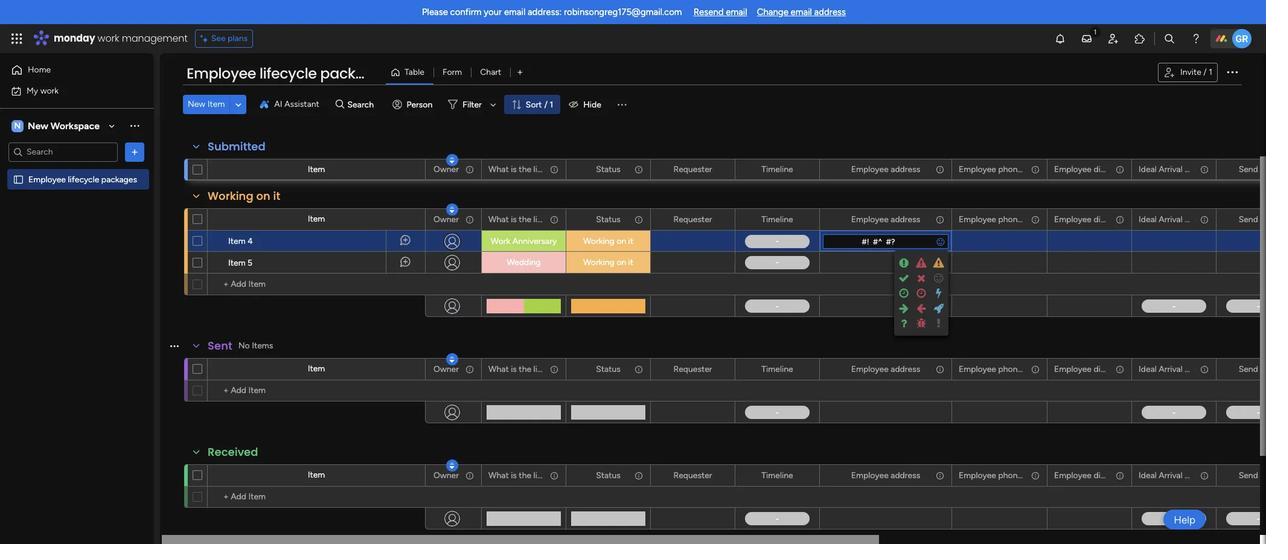 Task type: vqa. For each thing, say whether or not it's contained in the screenshot.
Working in the field
yes



Task type: describe. For each thing, give the bounding box(es) containing it.
3 employee dietary restriction field from the top
[[1051, 363, 1161, 376]]

4 restriction from the top
[[1122, 470, 1161, 480]]

monday work management
[[54, 31, 188, 45]]

form
[[443, 67, 462, 77]]

2 what is the life event? field from the top
[[486, 213, 573, 226]]

angle down image
[[236, 100, 241, 109]]

address:
[[528, 7, 562, 18]]

1 sort desc image from the top
[[450, 205, 454, 214]]

inbox image
[[1081, 33, 1093, 45]]

Received field
[[205, 444, 261, 460]]

select product image
[[11, 33, 23, 45]]

2 send da field from the top
[[1236, 213, 1266, 226]]

3 send da field from the top
[[1236, 363, 1266, 376]]

column information image for fourth the ideal arrival date field from the bottom of the page
[[1200, 165, 1210, 174]]

2 + add item text field from the top
[[214, 383, 420, 398]]

hide
[[584, 99, 601, 110]]

filter button
[[443, 95, 501, 114]]

it inside field
[[273, 188, 280, 204]]

bug image
[[914, 316, 929, 331]]

dietary for column information icon corresponding to third employee dietary restriction field from the bottom of the page
[[1094, 214, 1120, 224]]

working on it inside field
[[208, 188, 280, 204]]

3 what is the life event? field from the top
[[486, 363, 573, 376]]

sort desc image for 4th 'owner' field from the bottom
[[450, 156, 454, 164]]

status for 4th status field from the top
[[596, 470, 621, 480]]

da for 3rd send da field from the bottom
[[1261, 214, 1266, 224]]

1 employee phone number field from the top
[[956, 163, 1054, 176]]

2 the from the top
[[519, 214, 532, 224]]

1 event? from the top
[[547, 164, 573, 174]]

3 requester from the top
[[674, 364, 712, 374]]

vegan
[[1103, 152, 1124, 160]]

4 is from the top
[[511, 470, 517, 480]]

dietary for column information icon corresponding to 3rd employee dietary restriction field from the top
[[1094, 364, 1120, 374]]

gluten free
[[1059, 152, 1095, 160]]

arrival for fourth the ideal arrival date field from the bottom of the page
[[1159, 164, 1183, 174]]

phone for 1st employee phone number field
[[999, 164, 1022, 174]]

please confirm your email address: robinsongreg175@gmail.com
[[422, 7, 682, 18]]

times image
[[914, 271, 929, 286]]

number for 1st employee phone number field
[[1025, 164, 1054, 174]]

1 vertical spatial smile o image
[[931, 271, 946, 286]]

3 the from the top
[[519, 364, 532, 374]]

4 ideal arrival date field from the top
[[1136, 469, 1203, 482]]

n
[[14, 120, 21, 131]]

hide button
[[564, 95, 609, 114]]

1 employee address field from the top
[[848, 163, 924, 176]]

1 what is the life event? from the top
[[489, 164, 573, 174]]

column information image for third employee dietary restriction field from the bottom of the page
[[1115, 215, 1125, 224]]

item inside button
[[208, 99, 225, 109]]

5
[[248, 258, 253, 268]]

ai logo image
[[260, 100, 270, 109]]

1 employee address from the top
[[851, 164, 920, 174]]

3 ideal arrival date field from the top
[[1136, 363, 1203, 376]]

email for resend email
[[726, 7, 747, 18]]

1 clock o image from the left
[[897, 286, 912, 301]]

confirm
[[450, 7, 482, 18]]

send da for first send da field
[[1239, 164, 1266, 174]]

3 what from the top
[[489, 364, 509, 374]]

4 status field from the top
[[593, 469, 624, 482]]

2 requester from the top
[[674, 214, 712, 224]]

4 what is the life event? from the top
[[489, 470, 573, 480]]

invite members image
[[1108, 33, 1120, 45]]

4 event? from the top
[[547, 470, 573, 480]]

3 owner field from the top
[[431, 363, 462, 376]]

3 employee phone number from the top
[[959, 364, 1054, 374]]

column information image for 4th status field from the top
[[634, 471, 644, 480]]

home button
[[7, 60, 130, 80]]

work for my
[[40, 85, 59, 96]]

2 status field from the top
[[593, 213, 624, 226]]

3 what is the life event? from the top
[[489, 364, 573, 374]]

1 what is the life event? field from the top
[[486, 163, 573, 176]]

4 what from the top
[[489, 470, 509, 480]]

4 employee dietary restriction from the top
[[1054, 470, 1161, 480]]

assistant
[[284, 99, 319, 109]]

workspace options image
[[129, 120, 141, 132]]

rocket image
[[931, 301, 946, 316]]

2 event? from the top
[[547, 214, 573, 224]]

2 vertical spatial working
[[583, 257, 615, 268]]

phone for third employee phone number field from the bottom of the page
[[999, 214, 1022, 224]]

1 employee dietary restriction field from the top
[[1051, 163, 1161, 176]]

1 + add item text field from the top
[[214, 277, 420, 292]]

timeline for 1st timeline field from the top of the page
[[762, 164, 793, 174]]

2 what is the life event? from the top
[[489, 214, 573, 224]]

employee dietary restriction for column information icon corresponding to third employee dietary restriction field from the bottom of the page
[[1054, 214, 1161, 224]]

chart button
[[471, 63, 510, 82]]

1 vertical spatial it
[[628, 236, 634, 246]]

2 what from the top
[[489, 214, 509, 224]]

3 employee address field from the top
[[848, 363, 924, 376]]

sort desc image for third 'owner' field
[[450, 355, 454, 364]]

2 employee phone number field from the top
[[956, 213, 1054, 226]]

employee lifecycle packages inside employee lifecycle packages list box
[[28, 174, 137, 184]]

greg robinson image
[[1233, 29, 1252, 48]]

ideal arrival date for 2nd the ideal arrival date field from the bottom of the page
[[1139, 364, 1203, 374]]

new workspace
[[28, 120, 100, 131]]

2 owner field from the top
[[431, 213, 462, 226]]

see plans
[[211, 33, 248, 43]]

2 life from the top
[[534, 214, 545, 224]]

1 for invite / 1
[[1209, 67, 1213, 77]]

0 horizontal spatial options image
[[129, 146, 141, 158]]

2 is from the top
[[511, 214, 517, 224]]

form button
[[434, 63, 471, 82]]

employee lifecycle packages inside employee lifecycle packages field
[[187, 63, 391, 83]]

1 what from the top
[[489, 164, 509, 174]]

4 the from the top
[[519, 470, 532, 480]]

column information image for 4th 'owner' field from the bottom
[[465, 165, 475, 174]]

table
[[405, 67, 425, 77]]

send for 3rd send da field
[[1239, 364, 1258, 374]]

4 employee dietary restriction field from the top
[[1051, 469, 1161, 482]]

1 requester field from the top
[[671, 163, 715, 176]]

1 ideal arrival date field from the top
[[1136, 163, 1203, 176]]

4 dietary from the top
[[1094, 470, 1120, 480]]

4 what is the life event? field from the top
[[486, 469, 573, 482]]

warning image
[[914, 255, 929, 271]]

ideal for 2nd the ideal arrival date field from the bottom of the page
[[1139, 364, 1157, 374]]

send da for 3rd send da field from the bottom
[[1239, 214, 1266, 224]]

4 requester field from the top
[[671, 469, 715, 482]]

2 sort desc image from the top
[[450, 461, 454, 470]]

send for 1st send da field from the bottom of the page
[[1239, 470, 1258, 480]]

4 owner field from the top
[[431, 469, 462, 482]]

apps image
[[1134, 33, 1146, 45]]

new for new workspace
[[28, 120, 48, 131]]

invite
[[1181, 67, 1202, 77]]

1 owner field from the top
[[431, 163, 462, 176]]

sort
[[526, 99, 542, 110]]

da for first send da field
[[1261, 164, 1266, 174]]

3 timeline field from the top
[[759, 363, 796, 376]]

change
[[757, 7, 789, 18]]

3 restriction from the top
[[1122, 364, 1161, 374]]

send for first send da field
[[1239, 164, 1258, 174]]

ideal for 1st the ideal arrival date field from the bottom
[[1139, 470, 1157, 480]]

item 4
[[228, 236, 253, 246]]

employee dietary restriction for column information icon corresponding to 3rd employee dietary restriction field from the top
[[1054, 364, 1161, 374]]

my work
[[27, 85, 59, 96]]

/ for invite
[[1204, 67, 1207, 77]]

new item
[[188, 99, 225, 109]]

1 restriction from the top
[[1122, 164, 1161, 174]]

number for third employee phone number field from the bottom of the page
[[1025, 214, 1054, 224]]

number for 4th employee phone number field from the top
[[1025, 470, 1054, 480]]

Submitted field
[[205, 139, 269, 155]]

3 status field from the top
[[593, 363, 624, 376]]

1 is from the top
[[511, 164, 517, 174]]

change email address link
[[757, 7, 846, 18]]

4 send da field from the top
[[1236, 469, 1266, 482]]

status for 1st status field
[[596, 164, 621, 174]]

da for 1st send da field from the bottom of the page
[[1261, 470, 1266, 480]]

timeline for 3rd timeline field from the bottom
[[762, 214, 793, 224]]

add view image
[[518, 68, 523, 77]]

wedding
[[507, 257, 541, 268]]

work anniversary
[[491, 236, 557, 246]]

ideal for second the ideal arrival date field from the top
[[1139, 214, 1157, 224]]

2 requester field from the top
[[671, 213, 715, 226]]

help
[[1174, 514, 1196, 526]]

public board image
[[13, 174, 24, 185]]

send da for 3rd send da field
[[1239, 364, 1266, 374]]

owner for first sort desc image from the bottom of the page
[[434, 470, 459, 480]]

3 life from the top
[[534, 364, 545, 374]]

arrow right image
[[897, 301, 912, 316]]

Search in workspace field
[[25, 145, 101, 159]]



Task type: locate. For each thing, give the bounding box(es) containing it.
2 employee dietary restriction field from the top
[[1051, 213, 1161, 226]]

1 horizontal spatial /
[[1204, 67, 1207, 77]]

working inside field
[[208, 188, 253, 204]]

1 timeline field from the top
[[759, 163, 796, 176]]

help button
[[1164, 510, 1206, 530]]

ai assistant
[[274, 99, 319, 109]]

employee phone number
[[959, 164, 1054, 174], [959, 214, 1054, 224], [959, 364, 1054, 374], [959, 470, 1054, 480]]

send da for 1st send da field from the bottom of the page
[[1239, 470, 1266, 480]]

2 vertical spatial it
[[628, 257, 634, 268]]

smile o image right times "icon"
[[931, 271, 946, 286]]

new right n on the left
[[28, 120, 48, 131]]

please
[[422, 7, 448, 18]]

2 sort desc image from the top
[[450, 355, 454, 364]]

2 phone from the top
[[999, 214, 1022, 224]]

/ right sort
[[544, 99, 548, 110]]

None field
[[823, 234, 934, 249]]

email
[[504, 7, 526, 18], [726, 7, 747, 18], [791, 7, 812, 18]]

ideal
[[1139, 164, 1157, 174], [1139, 214, 1157, 224], [1139, 364, 1157, 374], [1139, 470, 1157, 480]]

new
[[188, 99, 205, 109], [28, 120, 48, 131]]

Sent field
[[205, 338, 235, 354]]

0 horizontal spatial clock o image
[[897, 286, 912, 301]]

1 vertical spatial employee lifecycle packages
[[28, 174, 137, 184]]

3 ideal from the top
[[1139, 364, 1157, 374]]

0 horizontal spatial work
[[40, 85, 59, 96]]

person
[[407, 99, 433, 110]]

options image down greg robinson image at the right of page
[[1225, 64, 1240, 79]]

3 dietary from the top
[[1094, 364, 1120, 374]]

chart
[[480, 67, 501, 77]]

invite / 1 button
[[1158, 63, 1218, 82]]

3 timeline from the top
[[762, 364, 793, 374]]

4 da from the top
[[1261, 470, 1266, 480]]

requester
[[674, 164, 712, 174], [674, 214, 712, 224], [674, 364, 712, 374], [674, 470, 712, 480]]

Status field
[[593, 163, 624, 176], [593, 213, 624, 226], [593, 363, 624, 376], [593, 469, 624, 482]]

my work button
[[7, 81, 130, 101]]

column information image for 2nd status field from the top
[[634, 215, 644, 224]]

0 vertical spatial working on it
[[208, 188, 280, 204]]

2 clock o image from the left
[[914, 286, 929, 301]]

1 vertical spatial lifecycle
[[68, 174, 99, 184]]

gluten
[[1059, 152, 1081, 160]]

phone
[[999, 164, 1022, 174], [999, 214, 1022, 224], [999, 364, 1022, 374], [999, 470, 1022, 480]]

1 horizontal spatial new
[[188, 99, 205, 109]]

0 vertical spatial 1
[[1209, 67, 1213, 77]]

1 phone from the top
[[999, 164, 1022, 174]]

0 horizontal spatial new
[[28, 120, 48, 131]]

ideal for fourth the ideal arrival date field from the bottom of the page
[[1139, 164, 1157, 174]]

employee
[[187, 63, 256, 83], [851, 164, 889, 174], [959, 164, 996, 174], [1054, 164, 1092, 174], [28, 174, 66, 184], [851, 214, 889, 224], [959, 214, 996, 224], [1054, 214, 1092, 224], [851, 364, 889, 374], [959, 364, 996, 374], [1054, 364, 1092, 374], [851, 470, 889, 480], [959, 470, 996, 480], [1054, 470, 1092, 480]]

3 ideal arrival date from the top
[[1139, 364, 1203, 374]]

column information image for third employee phone number field
[[1031, 364, 1041, 374]]

clock o image left times "icon"
[[897, 286, 912, 301]]

column information image for fourth employee dietary restriction field from the bottom
[[1115, 165, 1125, 174]]

1 right invite
[[1209, 67, 1213, 77]]

1 email from the left
[[504, 7, 526, 18]]

sort / 1
[[526, 99, 553, 110]]

monday
[[54, 31, 95, 45]]

home
[[28, 65, 51, 75]]

1 vertical spatial /
[[544, 99, 548, 110]]

lifecycle down the search in workspace field
[[68, 174, 99, 184]]

/ right invite
[[1204, 67, 1207, 77]]

0 vertical spatial packages
[[320, 63, 391, 83]]

working on it
[[208, 188, 280, 204], [583, 236, 634, 246], [583, 257, 634, 268]]

date
[[1185, 164, 1203, 174], [1185, 214, 1203, 224], [1185, 364, 1203, 374], [1185, 470, 1203, 480]]

packages
[[320, 63, 391, 83], [101, 174, 137, 184]]

4 status from the top
[[596, 470, 621, 480]]

arrival for second the ideal arrival date field from the top
[[1159, 214, 1183, 224]]

number for third employee phone number field
[[1025, 364, 1054, 374]]

warning image
[[931, 255, 946, 271]]

0 vertical spatial sort desc image
[[450, 156, 454, 164]]

2 timeline from the top
[[762, 214, 793, 224]]

0 vertical spatial new
[[188, 99, 205, 109]]

new inside workspace selection element
[[28, 120, 48, 131]]

work inside my work button
[[40, 85, 59, 96]]

4 employee phone number field from the top
[[956, 469, 1054, 482]]

2 da from the top
[[1261, 214, 1266, 224]]

0 horizontal spatial packages
[[101, 174, 137, 184]]

life
[[534, 164, 545, 174], [534, 214, 545, 224], [534, 364, 545, 374], [534, 470, 545, 480]]

column information image for second status field from the bottom
[[634, 364, 644, 374]]

sent
[[208, 338, 232, 353]]

resend email link
[[694, 7, 747, 18]]

received
[[208, 444, 258, 460]]

1 vertical spatial + add item text field
[[214, 383, 420, 398]]

ideal arrival date for 1st the ideal arrival date field from the bottom
[[1139, 470, 1203, 480]]

1
[[1209, 67, 1213, 77], [550, 99, 553, 110]]

what is the life event?
[[489, 164, 573, 174], [489, 214, 573, 224], [489, 364, 573, 374], [489, 470, 573, 480]]

change email address
[[757, 7, 846, 18]]

1 for sort / 1
[[550, 99, 553, 110]]

it
[[273, 188, 280, 204], [628, 236, 634, 246], [628, 257, 634, 268]]

Employee dietary restriction field
[[1051, 163, 1161, 176], [1051, 213, 1161, 226], [1051, 363, 1161, 376], [1051, 469, 1161, 482]]

timeline
[[762, 164, 793, 174], [762, 214, 793, 224], [762, 364, 793, 374], [762, 470, 793, 480]]

1 vertical spatial on
[[617, 236, 626, 246]]

packages inside list box
[[101, 174, 137, 184]]

0 horizontal spatial employee lifecycle packages
[[28, 174, 137, 184]]

1 image
[[1090, 25, 1101, 38]]

clock o image left the bolt "icon"
[[914, 286, 929, 301]]

work for monday
[[98, 31, 119, 45]]

is
[[511, 164, 517, 174], [511, 214, 517, 224], [511, 364, 517, 374], [511, 470, 517, 480]]

workspace
[[51, 120, 100, 131]]

2 employee address field from the top
[[848, 213, 924, 226]]

4 ideal arrival date from the top
[[1139, 470, 1203, 480]]

arrival for 1st the ideal arrival date field from the bottom
[[1159, 470, 1183, 480]]

0 horizontal spatial /
[[544, 99, 548, 110]]

restriction
[[1122, 164, 1161, 174], [1122, 214, 1161, 224], [1122, 364, 1161, 374], [1122, 470, 1161, 480]]

1 send da field from the top
[[1236, 163, 1266, 176]]

1 status from the top
[[596, 164, 621, 174]]

working
[[208, 188, 253, 204], [583, 236, 615, 246], [583, 257, 615, 268]]

2 vertical spatial on
[[617, 257, 626, 268]]

item 5
[[228, 258, 253, 268]]

0 horizontal spatial 1
[[550, 99, 553, 110]]

1 life from the top
[[534, 164, 545, 174]]

column information image
[[465, 165, 475, 174], [550, 165, 559, 174], [935, 165, 945, 174], [1115, 165, 1125, 174], [1200, 165, 1210, 174], [465, 215, 475, 224], [634, 215, 644, 224], [935, 215, 945, 224], [1031, 215, 1041, 224], [1115, 215, 1125, 224], [465, 364, 475, 374], [634, 364, 644, 374], [935, 364, 945, 374], [1031, 364, 1041, 374], [1115, 364, 1125, 374], [634, 471, 644, 480], [935, 471, 945, 480], [1031, 471, 1041, 480]]

resend
[[694, 7, 724, 18]]

1 horizontal spatial work
[[98, 31, 119, 45]]

1 vertical spatial working
[[583, 236, 615, 246]]

timeline for fourth timeline field
[[762, 470, 793, 480]]

1 the from the top
[[519, 164, 532, 174]]

work right monday
[[98, 31, 119, 45]]

lifecycle inside list box
[[68, 174, 99, 184]]

2 date from the top
[[1185, 214, 1203, 224]]

dietary for fourth employee dietary restriction field from the bottom's column information icon
[[1094, 164, 1120, 174]]

1 vertical spatial options image
[[129, 146, 141, 158]]

number
[[1025, 164, 1054, 174], [1025, 214, 1054, 224], [1025, 364, 1054, 374], [1025, 470, 1054, 480]]

1 number from the top
[[1025, 164, 1054, 174]]

sort desc image
[[450, 205, 454, 214], [450, 461, 454, 470]]

Employee phone number field
[[956, 163, 1054, 176], [956, 213, 1054, 226], [956, 363, 1054, 376], [956, 469, 1054, 482]]

filter
[[463, 99, 482, 110]]

4 arrival from the top
[[1159, 470, 1183, 480]]

employee lifecycle packages down the search in workspace field
[[28, 174, 137, 184]]

2 dietary from the top
[[1094, 214, 1120, 224]]

phone for 4th employee phone number field from the top
[[999, 470, 1022, 480]]

1 vertical spatial sort desc image
[[450, 461, 454, 470]]

what
[[489, 164, 509, 174], [489, 214, 509, 224], [489, 364, 509, 374], [489, 470, 509, 480]]

1 horizontal spatial 1
[[1209, 67, 1213, 77]]

Working on it field
[[205, 188, 283, 204]]

1 horizontal spatial clock o image
[[914, 286, 929, 301]]

1 vertical spatial working on it
[[583, 236, 634, 246]]

2 employee address from the top
[[851, 214, 920, 224]]

2 ideal arrival date field from the top
[[1136, 213, 1203, 226]]

da for 3rd send da field
[[1261, 364, 1266, 374]]

owner for 2nd sort desc image from the bottom of the page
[[434, 214, 459, 224]]

send for 3rd send da field from the bottom
[[1239, 214, 1258, 224]]

employee inside employee lifecycle packages field
[[187, 63, 256, 83]]

send
[[1239, 164, 1258, 174], [1239, 214, 1258, 224], [1239, 364, 1258, 374], [1239, 470, 1258, 480]]

arrow left image
[[914, 301, 929, 316]]

ai
[[274, 99, 282, 109]]

person button
[[387, 95, 440, 114]]

Employee address field
[[848, 163, 924, 176], [848, 213, 924, 226], [848, 363, 924, 376], [848, 469, 924, 482]]

help image
[[1190, 33, 1202, 45]]

+ Add Item text field
[[214, 490, 420, 504]]

smile o image up warning image
[[937, 237, 945, 246]]

management
[[122, 31, 188, 45]]

arrow down image
[[486, 97, 501, 112]]

2 employee dietary restriction from the top
[[1054, 214, 1161, 224]]

3 owner from the top
[[434, 364, 459, 374]]

/ inside invite / 1 button
[[1204, 67, 1207, 77]]

robinsongreg175@gmail.com
[[564, 7, 682, 18]]

option
[[0, 168, 154, 171]]

1 ideal from the top
[[1139, 164, 1157, 174]]

4 send da from the top
[[1239, 470, 1266, 480]]

da
[[1261, 164, 1266, 174], [1261, 214, 1266, 224], [1261, 364, 1266, 374], [1261, 470, 1266, 480]]

owner for sort desc icon associated with third 'owner' field
[[434, 364, 459, 374]]

3 status from the top
[[596, 364, 621, 374]]

ideal arrival date for second the ideal arrival date field from the top
[[1139, 214, 1203, 224]]

0 vertical spatial on
[[256, 188, 270, 204]]

employee lifecycle packages up ai assistant button on the left
[[187, 63, 391, 83]]

0 vertical spatial options image
[[1225, 64, 1240, 79]]

1 horizontal spatial packages
[[320, 63, 391, 83]]

Owner field
[[431, 163, 462, 176], [431, 213, 462, 226], [431, 363, 462, 376], [431, 469, 462, 482]]

work
[[98, 31, 119, 45], [40, 85, 59, 96]]

owner for 4th 'owner' field from the bottom sort desc icon
[[434, 164, 459, 174]]

2 email from the left
[[726, 7, 747, 18]]

1 vertical spatial 1
[[550, 99, 553, 110]]

lifecycle up ai assistant button on the left
[[260, 63, 317, 83]]

0 vertical spatial /
[[1204, 67, 1207, 77]]

1 vertical spatial new
[[28, 120, 48, 131]]

4 life from the top
[[534, 470, 545, 480]]

free
[[1082, 152, 1095, 160]]

employee dietary restriction for fourth employee dietary restriction field from the bottom's column information icon
[[1054, 164, 1161, 174]]

column information image
[[634, 165, 644, 174], [1031, 165, 1041, 174], [550, 215, 559, 224], [1200, 215, 1210, 224], [550, 364, 559, 374], [1200, 364, 1210, 374], [465, 471, 475, 480], [550, 471, 559, 480], [1115, 471, 1125, 480], [1200, 471, 1210, 480]]

0 horizontal spatial email
[[504, 7, 526, 18]]

arrival for 2nd the ideal arrival date field from the bottom of the page
[[1159, 364, 1183, 374]]

see plans button
[[195, 30, 253, 48]]

2 ideal arrival date from the top
[[1139, 214, 1203, 224]]

3 employee phone number field from the top
[[956, 363, 1054, 376]]

table button
[[386, 63, 434, 82]]

1 date from the top
[[1185, 164, 1203, 174]]

options image down workspace options icon
[[129, 146, 141, 158]]

notifications image
[[1054, 33, 1067, 45]]

work right my
[[40, 85, 59, 96]]

2 horizontal spatial email
[[791, 7, 812, 18]]

item
[[208, 99, 225, 109], [308, 164, 325, 175], [308, 214, 325, 224], [228, 236, 246, 246], [228, 258, 246, 268], [308, 364, 325, 374], [308, 470, 325, 480]]

column information image for third employee phone number field from the bottom of the page
[[1031, 215, 1041, 224]]

1 horizontal spatial employee lifecycle packages
[[187, 63, 391, 83]]

1 employee dietary restriction from the top
[[1054, 164, 1161, 174]]

1 horizontal spatial options image
[[1225, 64, 1240, 79]]

1 vertical spatial work
[[40, 85, 59, 96]]

send da
[[1239, 164, 1266, 174], [1239, 214, 1266, 224], [1239, 364, 1266, 374], [1239, 470, 1266, 480]]

status for 2nd status field from the top
[[596, 214, 621, 224]]

timeline for 2nd timeline field from the bottom of the page
[[762, 364, 793, 374]]

check image
[[897, 271, 912, 286]]

3 requester field from the top
[[671, 363, 715, 376]]

new left angle down image
[[188, 99, 205, 109]]

ideal arrival date
[[1139, 164, 1203, 174], [1139, 214, 1203, 224], [1139, 364, 1203, 374], [1139, 470, 1203, 480]]

Send Da field
[[1236, 163, 1266, 176], [1236, 213, 1266, 226], [1236, 363, 1266, 376], [1236, 469, 1266, 482]]

1 vertical spatial packages
[[101, 174, 137, 184]]

packages down workspace options icon
[[101, 174, 137, 184]]

packages up search field
[[320, 63, 391, 83]]

address
[[814, 7, 846, 18], [891, 164, 920, 174], [891, 214, 920, 224], [891, 364, 920, 374], [891, 470, 920, 480]]

0 vertical spatial it
[[273, 188, 280, 204]]

Employee lifecycle packages field
[[184, 63, 391, 84]]

new for new item
[[188, 99, 205, 109]]

2 timeline field from the top
[[759, 213, 796, 226]]

3 event? from the top
[[547, 364, 573, 374]]

1 right sort
[[550, 99, 553, 110]]

question image
[[897, 316, 912, 331]]

2 employee phone number from the top
[[959, 214, 1054, 224]]

1 employee phone number from the top
[[959, 164, 1054, 174]]

v2 search image
[[336, 98, 345, 111]]

ai assistant button
[[255, 95, 324, 114]]

anniversary
[[513, 236, 557, 246]]

4 employee phone number from the top
[[959, 470, 1054, 480]]

1 sort desc image from the top
[[450, 156, 454, 164]]

on
[[256, 188, 270, 204], [617, 236, 626, 246], [617, 257, 626, 268]]

status
[[596, 164, 621, 174], [596, 214, 621, 224], [596, 364, 621, 374], [596, 470, 621, 480]]

search everything image
[[1164, 33, 1176, 45]]

2 send da from the top
[[1239, 214, 1266, 224]]

0 vertical spatial + add item text field
[[214, 277, 420, 292]]

1 horizontal spatial lifecycle
[[260, 63, 317, 83]]

status for second status field from the bottom
[[596, 364, 621, 374]]

workspace image
[[11, 119, 24, 133]]

1 requester from the top
[[674, 164, 712, 174]]

2 vertical spatial working on it
[[583, 257, 634, 268]]

/ for sort
[[544, 99, 548, 110]]

What is the life event? field
[[486, 163, 573, 176], [486, 213, 573, 226], [486, 363, 573, 376], [486, 469, 573, 482]]

1 da from the top
[[1261, 164, 1266, 174]]

1 send from the top
[[1239, 164, 1258, 174]]

dietary
[[1094, 164, 1120, 174], [1094, 214, 1120, 224], [1094, 364, 1120, 374], [1094, 470, 1120, 480]]

employee lifecycle packages
[[187, 63, 391, 83], [28, 174, 137, 184]]

Ideal Arrival Date field
[[1136, 163, 1203, 176], [1136, 213, 1203, 226], [1136, 363, 1203, 376], [1136, 469, 1203, 482]]

my
[[27, 85, 38, 96]]

lifecycle inside field
[[260, 63, 317, 83]]

smile o image
[[937, 237, 945, 246], [931, 271, 946, 286]]

new inside button
[[188, 99, 205, 109]]

0 vertical spatial lifecycle
[[260, 63, 317, 83]]

clock o image
[[897, 286, 912, 301], [914, 286, 929, 301]]

3 date from the top
[[1185, 364, 1203, 374]]

resend email
[[694, 7, 747, 18]]

employee address
[[851, 164, 920, 174], [851, 214, 920, 224], [851, 364, 920, 374], [851, 470, 920, 480]]

4 date from the top
[[1185, 470, 1203, 480]]

the
[[519, 164, 532, 174], [519, 214, 532, 224], [519, 364, 532, 374], [519, 470, 532, 480]]

email right your
[[504, 7, 526, 18]]

phone for third employee phone number field
[[999, 364, 1022, 374]]

3 send from the top
[[1239, 364, 1258, 374]]

employee inside employee lifecycle packages list box
[[28, 174, 66, 184]]

see
[[211, 33, 226, 43]]

column information image for 2nd 'owner' field
[[465, 215, 475, 224]]

1 arrival from the top
[[1159, 164, 1183, 174]]

ideal arrival date for fourth the ideal arrival date field from the bottom of the page
[[1139, 164, 1203, 174]]

4 employee address from the top
[[851, 470, 920, 480]]

4 timeline field from the top
[[759, 469, 796, 482]]

Search field
[[345, 96, 381, 113]]

column information image for 4th employee phone number field from the top
[[1031, 471, 1041, 480]]

4
[[248, 236, 253, 246]]

0 vertical spatial smile o image
[[937, 237, 945, 246]]

0 vertical spatial working
[[208, 188, 253, 204]]

email right change
[[791, 7, 812, 18]]

Requester field
[[671, 163, 715, 176], [671, 213, 715, 226], [671, 363, 715, 376], [671, 469, 715, 482]]

sort desc image
[[450, 156, 454, 164], [450, 355, 454, 364]]

1 vertical spatial sort desc image
[[450, 355, 454, 364]]

/
[[1204, 67, 1207, 77], [544, 99, 548, 110]]

1 dietary from the top
[[1094, 164, 1120, 174]]

4 employee address field from the top
[[848, 469, 924, 482]]

on inside field
[[256, 188, 270, 204]]

exclamation circle image
[[897, 255, 912, 271]]

your
[[484, 7, 502, 18]]

employee dietary restriction
[[1054, 164, 1161, 174], [1054, 214, 1161, 224], [1054, 364, 1161, 374], [1054, 470, 1161, 480]]

0 vertical spatial work
[[98, 31, 119, 45]]

1 inside button
[[1209, 67, 1213, 77]]

event?
[[547, 164, 573, 174], [547, 214, 573, 224], [547, 364, 573, 374], [547, 470, 573, 480]]

lifecycle
[[260, 63, 317, 83], [68, 174, 99, 184]]

column information image for 3rd employee dietary restriction field from the top
[[1115, 364, 1125, 374]]

1 horizontal spatial email
[[726, 7, 747, 18]]

2 restriction from the top
[[1122, 214, 1161, 224]]

0 vertical spatial employee lifecycle packages
[[187, 63, 391, 83]]

plans
[[228, 33, 248, 43]]

+ Add Item text field
[[214, 277, 420, 292], [214, 383, 420, 398]]

0 horizontal spatial lifecycle
[[68, 174, 99, 184]]

column information image for third 'owner' field
[[465, 364, 475, 374]]

options image
[[1225, 64, 1240, 79], [129, 146, 141, 158]]

3 phone from the top
[[999, 364, 1022, 374]]

email for change email address
[[791, 7, 812, 18]]

exclamation image
[[931, 316, 946, 331]]

workspace selection element
[[11, 119, 101, 133]]

1 ideal arrival date from the top
[[1139, 164, 1203, 174]]

work
[[491, 236, 510, 246]]

packages inside field
[[320, 63, 391, 83]]

4 timeline from the top
[[762, 470, 793, 480]]

3 is from the top
[[511, 364, 517, 374]]

email right resend
[[726, 7, 747, 18]]

1 status field from the top
[[593, 163, 624, 176]]

4 requester from the top
[[674, 470, 712, 480]]

submitted
[[208, 139, 266, 154]]

new item button
[[183, 95, 230, 114]]

0 vertical spatial sort desc image
[[450, 205, 454, 214]]

employee lifecycle packages list box
[[0, 167, 154, 353]]

bolt image
[[931, 286, 946, 301]]

menu image
[[616, 98, 628, 111]]

invite / 1
[[1181, 67, 1213, 77]]

Timeline field
[[759, 163, 796, 176], [759, 213, 796, 226], [759, 363, 796, 376], [759, 469, 796, 482]]

3 employee address from the top
[[851, 364, 920, 374]]



